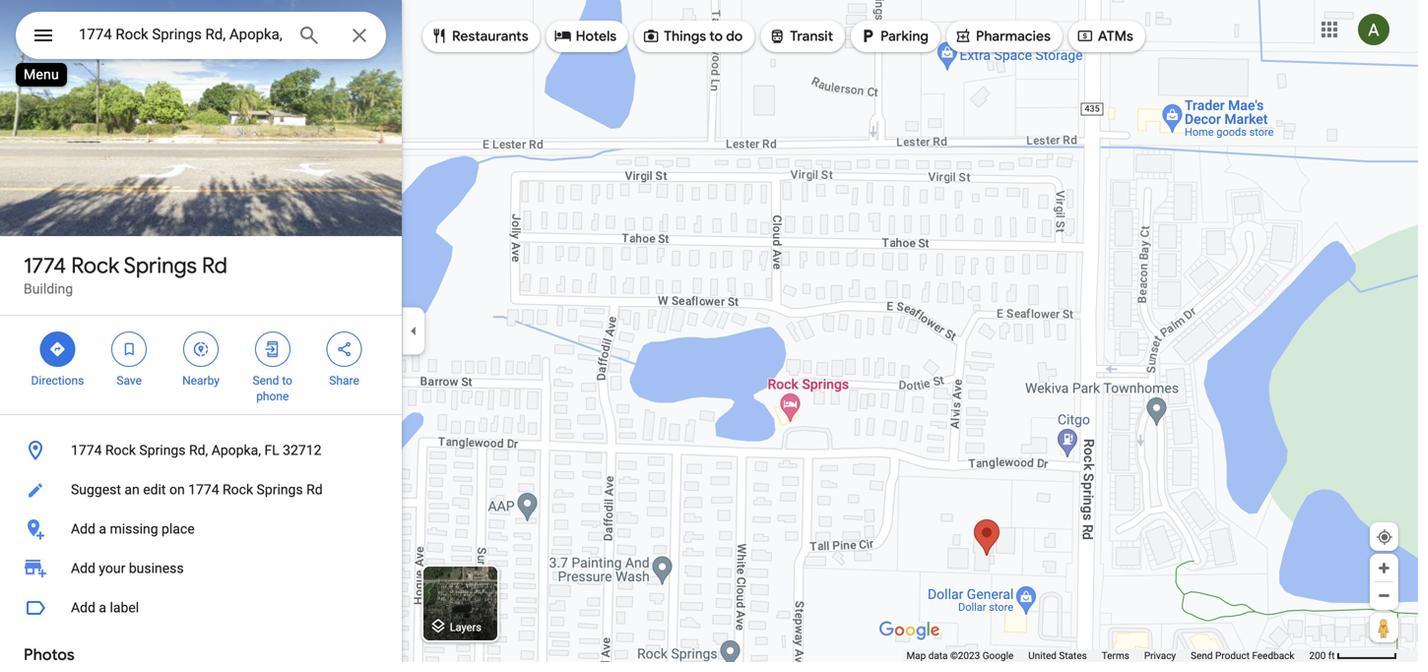 Task type: locate. For each thing, give the bounding box(es) containing it.
send for send to phone
[[253, 374, 279, 388]]

0 vertical spatial to
[[710, 28, 723, 45]]

1 vertical spatial a
[[99, 600, 106, 617]]

1774 rock springs rd, apopka, fl 32712
[[71, 443, 322, 459]]

1774 for rd,
[[71, 443, 102, 459]]

springs inside "button"
[[139, 443, 186, 459]]

footer containing map data ©2023 google
[[907, 650, 1310, 663]]

add a missing place
[[71, 522, 195, 538]]

a left label
[[99, 600, 106, 617]]

1 vertical spatial to
[[282, 374, 293, 388]]

1774 for rd
[[24, 252, 66, 280]]

fl
[[264, 443, 279, 459]]

map data ©2023 google
[[907, 651, 1014, 662]]

rock up the building
[[71, 252, 119, 280]]

rock down apopka,
[[223, 482, 253, 498]]

to up the phone
[[282, 374, 293, 388]]

0 horizontal spatial 1774
[[24, 252, 66, 280]]

rock up an
[[105, 443, 136, 459]]

share
[[329, 374, 359, 388]]

2 vertical spatial 1774
[[188, 482, 219, 498]]

1774 up the building
[[24, 252, 66, 280]]

2 horizontal spatial 1774
[[188, 482, 219, 498]]

1774
[[24, 252, 66, 280], [71, 443, 102, 459], [188, 482, 219, 498]]

springs inside 1774 rock springs rd building
[[124, 252, 197, 280]]

rock for rd,
[[105, 443, 136, 459]]

save
[[117, 374, 142, 388]]

edit
[[143, 482, 166, 498]]

1 vertical spatial send
[[1191, 651, 1213, 662]]

rd inside "suggest an edit on 1774 rock springs rd" button
[[306, 482, 323, 498]]

None field
[[79, 23, 282, 46]]

building
[[24, 281, 73, 298]]

springs for rd
[[124, 252, 197, 280]]

2 a from the top
[[99, 600, 106, 617]]

rock inside button
[[223, 482, 253, 498]]

springs for rd,
[[139, 443, 186, 459]]

1774 rock springs rd main content
[[0, 0, 402, 663]]

springs left rd,
[[139, 443, 186, 459]]

 pharmacies
[[955, 25, 1051, 47]]

a inside add a missing place button
[[99, 522, 106, 538]]

apopka,
[[211, 443, 261, 459]]

restaurants
[[452, 28, 529, 45]]

send product feedback
[[1191, 651, 1295, 662]]

send inside button
[[1191, 651, 1213, 662]]

suggest an edit on 1774 rock springs rd button
[[0, 471, 402, 510]]

zoom out image
[[1377, 589, 1392, 604]]

send up the phone
[[253, 374, 279, 388]]

1774 right on
[[188, 482, 219, 498]]

suggest
[[71, 482, 121, 498]]

a left missing
[[99, 522, 106, 538]]

rock
[[71, 252, 119, 280], [105, 443, 136, 459], [223, 482, 253, 498]]

0 vertical spatial send
[[253, 374, 279, 388]]

footer inside google maps element
[[907, 650, 1310, 663]]

 transit
[[769, 25, 833, 47]]


[[955, 25, 972, 47]]

a inside add a label button
[[99, 600, 106, 617]]

to inside send to phone
[[282, 374, 293, 388]]


[[120, 339, 138, 361]]


[[49, 339, 66, 361]]

to
[[710, 28, 723, 45], [282, 374, 293, 388]]

1 horizontal spatial to
[[710, 28, 723, 45]]

ft
[[1329, 651, 1335, 662]]


[[1077, 25, 1094, 47]]

terms
[[1102, 651, 1130, 662]]

1774 inside 1774 rock springs rd building
[[24, 252, 66, 280]]

add for add a missing place
[[71, 522, 95, 538]]

show street view coverage image
[[1370, 614, 1399, 643]]

add a missing place button
[[0, 510, 402, 550]]

send to phone
[[253, 374, 293, 404]]

on
[[169, 482, 185, 498]]

0 vertical spatial add
[[71, 522, 95, 538]]


[[642, 25, 660, 47]]

springs up ''
[[124, 252, 197, 280]]

rd inside 1774 rock springs rd building
[[202, 252, 227, 280]]

1 vertical spatial add
[[71, 561, 95, 577]]

directions
[[31, 374, 84, 388]]

add left label
[[71, 600, 95, 617]]

rd up 
[[202, 252, 227, 280]]

1 horizontal spatial rd
[[306, 482, 323, 498]]

show your location image
[[1376, 529, 1394, 547]]

rd,
[[189, 443, 208, 459]]

states
[[1059, 651, 1087, 662]]

0 vertical spatial rock
[[71, 252, 119, 280]]

springs down fl
[[257, 482, 303, 498]]

google account: angela cha  
(angela.cha@adept.ai) image
[[1358, 14, 1390, 45]]

add down the suggest
[[71, 522, 95, 538]]

feedback
[[1253, 651, 1295, 662]]

parking
[[881, 28, 929, 45]]

add
[[71, 522, 95, 538], [71, 561, 95, 577], [71, 600, 95, 617]]

2 vertical spatial rock
[[223, 482, 253, 498]]

send left product
[[1191, 651, 1213, 662]]

1 a from the top
[[99, 522, 106, 538]]

2 add from the top
[[71, 561, 95, 577]]

do
[[726, 28, 743, 45]]

0 horizontal spatial to
[[282, 374, 293, 388]]

1 horizontal spatial 1774
[[71, 443, 102, 459]]

rd
[[202, 252, 227, 280], [306, 482, 323, 498]]

add left the your at the left of the page
[[71, 561, 95, 577]]

0 horizontal spatial rd
[[202, 252, 227, 280]]

0 vertical spatial a
[[99, 522, 106, 538]]

1 vertical spatial 1774
[[71, 443, 102, 459]]

0 horizontal spatial send
[[253, 374, 279, 388]]

0 vertical spatial springs
[[124, 252, 197, 280]]

 restaurants
[[430, 25, 529, 47]]

3 add from the top
[[71, 600, 95, 617]]

send
[[253, 374, 279, 388], [1191, 651, 1213, 662]]

1774 up the suggest
[[71, 443, 102, 459]]

terms button
[[1102, 650, 1130, 663]]

0 vertical spatial 1774
[[24, 252, 66, 280]]

add for add a label
[[71, 600, 95, 617]]

a for missing
[[99, 522, 106, 538]]

2 vertical spatial springs
[[257, 482, 303, 498]]

rock inside "button"
[[105, 443, 136, 459]]

1 vertical spatial rock
[[105, 443, 136, 459]]


[[32, 21, 55, 50]]

1 add from the top
[[71, 522, 95, 538]]

pharmacies
[[976, 28, 1051, 45]]

rd down the 32712
[[306, 482, 323, 498]]

2 vertical spatial add
[[71, 600, 95, 617]]

1774 inside "button"
[[71, 443, 102, 459]]

add for add your business
[[71, 561, 95, 577]]

send inside send to phone
[[253, 374, 279, 388]]

actions for 1774 rock springs rd region
[[0, 316, 402, 415]]

200
[[1310, 651, 1326, 662]]

footer
[[907, 650, 1310, 663]]

suggest an edit on 1774 rock springs rd
[[71, 482, 323, 498]]

1 vertical spatial springs
[[139, 443, 186, 459]]


[[859, 25, 877, 47]]

1 vertical spatial rd
[[306, 482, 323, 498]]

200 ft button
[[1310, 651, 1398, 662]]

to left do
[[710, 28, 723, 45]]

rock inside 1774 rock springs rd building
[[71, 252, 119, 280]]

springs inside button
[[257, 482, 303, 498]]

transit
[[790, 28, 833, 45]]

an
[[125, 482, 140, 498]]

0 vertical spatial rd
[[202, 252, 227, 280]]

to inside  things to do
[[710, 28, 723, 45]]

1774 Rock Springs Rd, Apopka, FL 32712 field
[[16, 12, 386, 59]]

a for label
[[99, 600, 106, 617]]

1 horizontal spatial send
[[1191, 651, 1213, 662]]

a
[[99, 522, 106, 538], [99, 600, 106, 617]]

add your business
[[71, 561, 184, 577]]

send product feedback button
[[1191, 650, 1295, 663]]


[[192, 339, 210, 361]]

200 ft
[[1310, 651, 1335, 662]]

rock for rd
[[71, 252, 119, 280]]

springs
[[124, 252, 197, 280], [139, 443, 186, 459], [257, 482, 303, 498]]



Task type: describe. For each thing, give the bounding box(es) containing it.
hotels
[[576, 28, 617, 45]]

layers
[[450, 622, 482, 634]]

atms
[[1098, 28, 1134, 45]]

united states button
[[1029, 650, 1087, 663]]

zoom in image
[[1377, 562, 1392, 576]]

 button
[[16, 12, 71, 63]]


[[430, 25, 448, 47]]

things
[[664, 28, 706, 45]]


[[336, 339, 353, 361]]


[[769, 25, 786, 47]]

google maps element
[[0, 0, 1419, 663]]

1774 inside button
[[188, 482, 219, 498]]

add a label
[[71, 600, 139, 617]]


[[554, 25, 572, 47]]

business
[[129, 561, 184, 577]]

privacy button
[[1145, 650, 1176, 663]]

send for send product feedback
[[1191, 651, 1213, 662]]

1774 rock springs rd, apopka, fl 32712 button
[[0, 431, 402, 471]]

missing
[[110, 522, 158, 538]]

united states
[[1029, 651, 1087, 662]]

 search field
[[16, 12, 386, 63]]

add your business link
[[0, 550, 402, 589]]

united
[[1029, 651, 1057, 662]]

 things to do
[[642, 25, 743, 47]]

 atms
[[1077, 25, 1134, 47]]

your
[[99, 561, 125, 577]]

©2023
[[951, 651, 980, 662]]

label
[[110, 600, 139, 617]]

 hotels
[[554, 25, 617, 47]]

 parking
[[859, 25, 929, 47]]

collapse side panel image
[[403, 321, 425, 342]]

map
[[907, 651, 926, 662]]

phone
[[256, 390, 289, 404]]

add a label button
[[0, 589, 402, 628]]

32712
[[283, 443, 322, 459]]

nearby
[[182, 374, 220, 388]]

1774 rock springs rd building
[[24, 252, 227, 298]]


[[264, 339, 282, 361]]

google
[[983, 651, 1014, 662]]

none field inside 1774 rock springs rd, apopka, fl 32712 field
[[79, 23, 282, 46]]

place
[[162, 522, 195, 538]]

privacy
[[1145, 651, 1176, 662]]

data
[[929, 651, 948, 662]]

product
[[1216, 651, 1250, 662]]



Task type: vqa. For each thing, say whether or not it's contained in the screenshot.


